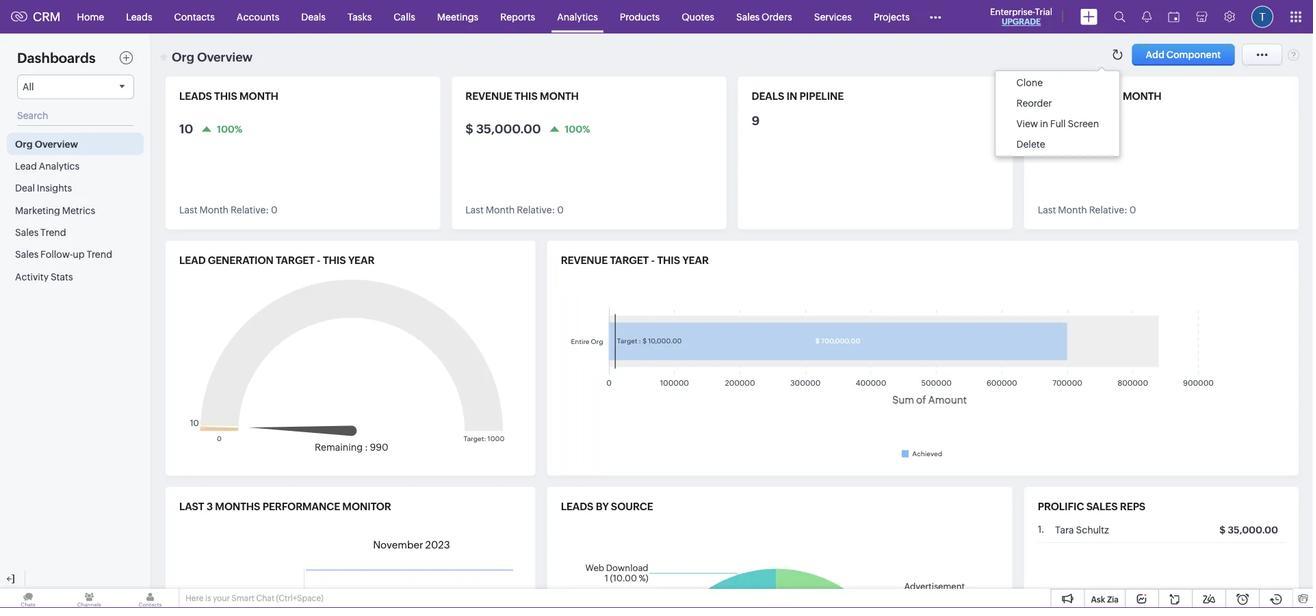 Task type: locate. For each thing, give the bounding box(es) containing it.
sales for sales orders
[[736, 11, 760, 22]]

accounts link
[[226, 0, 290, 33]]

2 horizontal spatial last month relative: 0
[[1038, 205, 1136, 216]]

prolific sales reps
[[1038, 501, 1146, 513]]

1 month from the left
[[199, 205, 229, 216]]

2 target from the left
[[610, 255, 649, 267]]

2 horizontal spatial relative:
[[1089, 205, 1128, 216]]

1 0 from the left
[[271, 205, 278, 216]]

100% for 10
[[217, 123, 242, 134]]

overview up leads this month
[[197, 50, 253, 64]]

performance
[[263, 501, 340, 513]]

0 horizontal spatial $
[[466, 122, 473, 136]]

2 last from the left
[[466, 205, 484, 216]]

org overview
[[172, 50, 253, 64], [15, 138, 78, 149]]

2 relative: from the left
[[517, 205, 555, 216]]

1 horizontal spatial last month relative: 0
[[466, 205, 564, 216]]

sales follow-up trend
[[15, 249, 112, 260]]

relative: for $ 35,000.00
[[517, 205, 555, 216]]

3 month from the left
[[1058, 205, 1087, 216]]

upgrade
[[1002, 17, 1041, 26]]

0 horizontal spatial overview
[[35, 138, 78, 149]]

Search text field
[[17, 106, 133, 126]]

screen
[[1068, 118, 1099, 129]]

0 vertical spatial trend
[[40, 227, 66, 238]]

accounts
[[237, 11, 279, 22]]

0 horizontal spatial trend
[[40, 227, 66, 238]]

year
[[348, 255, 375, 267], [683, 255, 709, 267]]

activity stats link
[[7, 266, 144, 288]]

revenue for revenue this month
[[466, 90, 512, 102]]

pipeline
[[800, 90, 844, 102]]

1 horizontal spatial 0
[[557, 205, 564, 216]]

analytics up insights
[[39, 161, 80, 172]]

1 horizontal spatial 10
[[1038, 122, 1052, 136]]

target
[[276, 255, 315, 267], [610, 255, 649, 267]]

0 vertical spatial org overview
[[172, 50, 253, 64]]

leads
[[179, 90, 212, 102], [561, 501, 594, 513]]

org overview up leads this month
[[172, 50, 253, 64]]

projects link
[[863, 0, 921, 33]]

0 vertical spatial revenue
[[466, 90, 512, 102]]

1 month from the left
[[240, 90, 278, 102]]

1 horizontal spatial revenue
[[561, 255, 608, 267]]

1 vertical spatial 35,000.00
[[1228, 525, 1278, 536]]

analytics
[[557, 11, 598, 22], [39, 161, 80, 172]]

1 vertical spatial overview
[[35, 138, 78, 149]]

1 10 from the left
[[179, 122, 193, 136]]

accounts
[[1038, 90, 1095, 102]]

10 for 10 100%
[[1038, 122, 1052, 136]]

0 horizontal spatial -
[[317, 255, 321, 267]]

org overview up lead analytics at the top of page
[[15, 138, 78, 149]]

2 horizontal spatial 100%
[[1057, 123, 1083, 134]]

deals in pipeline
[[752, 90, 844, 102]]

leads by source
[[561, 501, 653, 513]]

deals
[[752, 90, 784, 102]]

2 horizontal spatial last
[[1038, 205, 1056, 216]]

tasks
[[348, 11, 372, 22]]

revenue for revenue target - this year
[[561, 255, 608, 267]]

this
[[214, 90, 237, 102], [515, 90, 538, 102], [1098, 90, 1121, 102], [323, 255, 346, 267], [657, 255, 680, 267]]

3
[[206, 501, 213, 513]]

0 horizontal spatial year
[[348, 255, 375, 267]]

1 horizontal spatial year
[[683, 255, 709, 267]]

1 horizontal spatial trend
[[87, 249, 112, 260]]

1 horizontal spatial leads
[[561, 501, 594, 513]]

0 vertical spatial sales
[[736, 11, 760, 22]]

sales left orders
[[736, 11, 760, 22]]

chat
[[256, 594, 275, 603]]

10
[[179, 122, 193, 136], [1038, 122, 1052, 136]]

1 vertical spatial sales
[[15, 227, 39, 238]]

1 horizontal spatial 100%
[[565, 123, 590, 134]]

quotes
[[682, 11, 714, 22]]

analytics right reports link
[[557, 11, 598, 22]]

last
[[179, 205, 198, 216], [466, 205, 484, 216], [1038, 205, 1056, 216]]

trend right up
[[87, 249, 112, 260]]

None button
[[1132, 44, 1235, 66]]

2 month from the left
[[540, 90, 579, 102]]

trend down marketing metrics
[[40, 227, 66, 238]]

2 last month relative: 0 from the left
[[466, 205, 564, 216]]

100%
[[217, 123, 242, 134], [565, 123, 590, 134], [1057, 123, 1083, 134]]

marketing metrics link
[[7, 199, 144, 221]]

dashboards
[[17, 50, 96, 66]]

full
[[1050, 118, 1066, 129]]

1 horizontal spatial -
[[651, 255, 655, 267]]

0 horizontal spatial relative:
[[231, 205, 269, 216]]

sales for sales trend
[[15, 227, 39, 238]]

2 month from the left
[[486, 205, 515, 216]]

0 vertical spatial leads
[[179, 90, 212, 102]]

meetings
[[437, 11, 479, 22]]

2 vertical spatial sales
[[15, 249, 39, 260]]

search image
[[1114, 11, 1126, 23]]

calls link
[[383, 0, 426, 33]]

org overview link
[[7, 133, 144, 155]]

3 last from the left
[[1038, 205, 1056, 216]]

source
[[611, 501, 653, 513]]

0 vertical spatial $
[[466, 122, 473, 136]]

1 vertical spatial org overview
[[15, 138, 78, 149]]

sales down the "marketing"
[[15, 227, 39, 238]]

deals
[[301, 11, 326, 22]]

last
[[179, 501, 204, 513]]

2 100% from the left
[[565, 123, 590, 134]]

calls
[[394, 11, 415, 22]]

1 horizontal spatial $
[[1220, 525, 1226, 536]]

last month relative: 0 for $ 35,000.00
[[466, 205, 564, 216]]

orders
[[762, 11, 792, 22]]

1 vertical spatial leads
[[561, 501, 594, 513]]

org down contacts link
[[172, 50, 194, 64]]

1 vertical spatial $ 35,000.00
[[1220, 525, 1278, 536]]

relative:
[[231, 205, 269, 216], [517, 205, 555, 216], [1089, 205, 1128, 216]]

achieved
[[912, 450, 942, 458]]

1 horizontal spatial relative:
[[517, 205, 555, 216]]

sales
[[736, 11, 760, 22], [15, 227, 39, 238], [15, 249, 39, 260]]

0 vertical spatial analytics
[[557, 11, 598, 22]]

products link
[[609, 0, 671, 33]]

last month relative: 0
[[179, 205, 278, 216], [466, 205, 564, 216], [1038, 205, 1136, 216]]

1 relative: from the left
[[231, 205, 269, 216]]

1 vertical spatial $
[[1220, 525, 1226, 536]]

0 horizontal spatial month
[[240, 90, 278, 102]]

lead analytics
[[15, 161, 80, 172]]

100% inside 10 100%
[[1057, 123, 1083, 134]]

0 horizontal spatial revenue
[[466, 90, 512, 102]]

1 horizontal spatial $ 35,000.00
[[1220, 525, 1278, 536]]

profile element
[[1243, 0, 1282, 33]]

by
[[596, 501, 609, 513]]

$ 35,000.00
[[466, 122, 541, 136], [1220, 525, 1278, 536]]

1 last month relative: 0 from the left
[[179, 205, 278, 216]]

month
[[199, 205, 229, 216], [486, 205, 515, 216], [1058, 205, 1087, 216]]

1 vertical spatial analytics
[[39, 161, 80, 172]]

3 100% from the left
[[1057, 123, 1083, 134]]

sales trend link
[[7, 221, 144, 243]]

2 horizontal spatial month
[[1058, 205, 1087, 216]]

0 horizontal spatial 10
[[179, 122, 193, 136]]

0 vertical spatial org
[[172, 50, 194, 64]]

35,000.00
[[476, 122, 541, 136], [1228, 525, 1278, 536]]

-
[[317, 255, 321, 267], [651, 255, 655, 267]]

marketing metrics
[[15, 205, 95, 216]]

sales up activity
[[15, 249, 39, 260]]

search element
[[1106, 0, 1134, 34]]

0 horizontal spatial 35,000.00
[[476, 122, 541, 136]]

overview inside org overview link
[[35, 138, 78, 149]]

overview up lead analytics at the top of page
[[35, 138, 78, 149]]

products
[[620, 11, 660, 22]]

clone
[[1017, 77, 1043, 88]]

0 horizontal spatial last month relative: 0
[[179, 205, 278, 216]]

1 horizontal spatial last
[[466, 205, 484, 216]]

1 horizontal spatial target
[[610, 255, 649, 267]]

meetings link
[[426, 0, 489, 33]]

2 year from the left
[[683, 255, 709, 267]]

0 vertical spatial $ 35,000.00
[[466, 122, 541, 136]]

1 last from the left
[[179, 205, 198, 216]]

0 horizontal spatial org overview
[[15, 138, 78, 149]]

leads for leads by source
[[561, 501, 594, 513]]

deal insights
[[15, 183, 72, 194]]

1 horizontal spatial 35,000.00
[[1228, 525, 1278, 536]]

2 horizontal spatial 0
[[1130, 205, 1136, 216]]

view in full screen link
[[996, 114, 1120, 134]]

0 horizontal spatial 100%
[[217, 123, 242, 134]]

1 horizontal spatial month
[[540, 90, 579, 102]]

2 10 from the left
[[1038, 122, 1052, 136]]

0 vertical spatial overview
[[197, 50, 253, 64]]

0 for 10
[[271, 205, 278, 216]]

1 100% from the left
[[217, 123, 242, 134]]

insights
[[37, 183, 72, 194]]

sales orders link
[[725, 0, 803, 33]]

0 horizontal spatial month
[[199, 205, 229, 216]]

3 last month relative: 0 from the left
[[1038, 205, 1136, 216]]

this for revenue
[[515, 90, 538, 102]]

1 horizontal spatial overview
[[197, 50, 253, 64]]

0 horizontal spatial target
[[276, 255, 315, 267]]

month for 10
[[240, 90, 278, 102]]

deal
[[15, 183, 35, 194]]

in
[[787, 90, 797, 102]]

1 horizontal spatial month
[[486, 205, 515, 216]]

0 horizontal spatial leads
[[179, 90, 212, 102]]

contacts link
[[163, 0, 226, 33]]

stats
[[51, 271, 73, 282]]

0 for $ 35,000.00
[[557, 205, 564, 216]]

2 0 from the left
[[557, 205, 564, 216]]

quotes link
[[671, 0, 725, 33]]

zia
[[1107, 595, 1119, 604]]

0 horizontal spatial 0
[[271, 205, 278, 216]]

2 horizontal spatial month
[[1123, 90, 1162, 102]]

sales orders
[[736, 11, 792, 22]]

1 vertical spatial revenue
[[561, 255, 608, 267]]

1 horizontal spatial org
[[172, 50, 194, 64]]

last for 10
[[179, 205, 198, 216]]

0 horizontal spatial last
[[179, 205, 198, 216]]

activity stats
[[15, 271, 73, 282]]

1 vertical spatial org
[[15, 138, 33, 149]]

0 horizontal spatial org
[[15, 138, 33, 149]]

org up the lead
[[15, 138, 33, 149]]

help image
[[1288, 49, 1300, 61]]



Task type: vqa. For each thing, say whether or not it's contained in the screenshot.
bottom LEADS
yes



Task type: describe. For each thing, give the bounding box(es) containing it.
1.
[[1038, 524, 1045, 535]]

is
[[205, 594, 211, 603]]

reports link
[[489, 0, 546, 33]]

chats image
[[0, 589, 56, 608]]

leads for leads this month
[[179, 90, 212, 102]]

your
[[213, 594, 230, 603]]

home
[[77, 11, 104, 22]]

prolific
[[1038, 501, 1084, 513]]

ask
[[1091, 595, 1105, 604]]

1 target from the left
[[276, 255, 315, 267]]

3 relative: from the left
[[1089, 205, 1128, 216]]

months
[[215, 501, 260, 513]]

leads link
[[115, 0, 163, 33]]

3 month from the left
[[1123, 90, 1162, 102]]

3 0 from the left
[[1130, 205, 1136, 216]]

channels image
[[61, 589, 117, 608]]

reorder
[[1017, 98, 1052, 109]]

metrics
[[62, 205, 95, 216]]

enterprise-trial upgrade
[[990, 7, 1053, 26]]

lead generation target - this year
[[179, 255, 375, 267]]

reports
[[500, 11, 535, 22]]

deal insights link
[[7, 177, 144, 199]]

(ctrl+space)
[[276, 594, 324, 603]]

deals link
[[290, 0, 337, 33]]

activity
[[15, 271, 49, 282]]

sales trend
[[15, 227, 66, 238]]

revenue this month
[[466, 90, 579, 102]]

100% for $ 35,000.00
[[565, 123, 590, 134]]

trial
[[1035, 7, 1053, 17]]

signals element
[[1134, 0, 1160, 34]]

9
[[752, 114, 760, 128]]

services link
[[803, 0, 863, 33]]

here
[[185, 594, 204, 603]]

Other Modules field
[[921, 6, 950, 28]]

this for leads
[[214, 90, 237, 102]]

2023
[[425, 539, 450, 551]]

home link
[[66, 0, 115, 33]]

1 year from the left
[[348, 255, 375, 267]]

clone link
[[996, 73, 1120, 93]]

reps
[[1120, 501, 1146, 513]]

tasks link
[[337, 0, 383, 33]]

signals image
[[1142, 11, 1152, 23]]

sales for sales follow-up trend
[[15, 249, 39, 260]]

create menu image
[[1081, 9, 1098, 25]]

services
[[814, 11, 852, 22]]

this for accounts
[[1098, 90, 1121, 102]]

all
[[23, 81, 34, 92]]

1 vertical spatial trend
[[87, 249, 112, 260]]

lead
[[179, 255, 206, 267]]

All field
[[17, 75, 134, 99]]

schultz
[[1076, 525, 1109, 536]]

ask zia
[[1091, 595, 1119, 604]]

tara
[[1055, 525, 1074, 536]]

here is your smart chat (ctrl+space)
[[185, 594, 324, 603]]

contacts
[[174, 11, 215, 22]]

up
[[73, 249, 85, 260]]

10 100%
[[1038, 122, 1083, 136]]

leads
[[126, 11, 152, 22]]

month for $ 35,000.00
[[540, 90, 579, 102]]

in
[[1040, 118, 1048, 129]]

2 - from the left
[[651, 255, 655, 267]]

1 horizontal spatial org overview
[[172, 50, 253, 64]]

tara schultz
[[1055, 525, 1109, 536]]

0 vertical spatial 35,000.00
[[476, 122, 541, 136]]

1 - from the left
[[317, 255, 321, 267]]

last 3 months performance monitor
[[179, 501, 391, 513]]

analytics link
[[546, 0, 609, 33]]

last month relative: 0 for 10
[[179, 205, 278, 216]]

0 horizontal spatial $ 35,000.00
[[466, 122, 541, 136]]

delete
[[1017, 139, 1045, 150]]

accounts this month
[[1038, 90, 1162, 102]]

crm
[[33, 10, 61, 24]]

relative: for 10
[[231, 205, 269, 216]]

follow-
[[40, 249, 73, 260]]

last for $ 35,000.00
[[466, 205, 484, 216]]

reorder link
[[996, 93, 1120, 114]]

contacts image
[[122, 589, 178, 608]]

revenue target - this year
[[561, 255, 709, 267]]

1 horizontal spatial analytics
[[557, 11, 598, 22]]

delete link
[[996, 134, 1120, 155]]

leads this month
[[179, 90, 278, 102]]

0 horizontal spatial analytics
[[39, 161, 80, 172]]

calendar image
[[1168, 11, 1180, 22]]

projects
[[874, 11, 910, 22]]

sales
[[1087, 501, 1118, 513]]

month for $ 35,000.00
[[486, 205, 515, 216]]

november 2023
[[373, 539, 450, 551]]

enterprise-
[[990, 7, 1035, 17]]

crm link
[[11, 10, 61, 24]]

monitor
[[342, 501, 391, 513]]

lead
[[15, 161, 37, 172]]

lead analytics link
[[7, 155, 144, 177]]

profile image
[[1252, 6, 1274, 28]]

create menu element
[[1072, 0, 1106, 33]]

month for 10
[[199, 205, 229, 216]]

smart
[[232, 594, 255, 603]]

10 for 10
[[179, 122, 193, 136]]

marketing
[[15, 205, 60, 216]]



